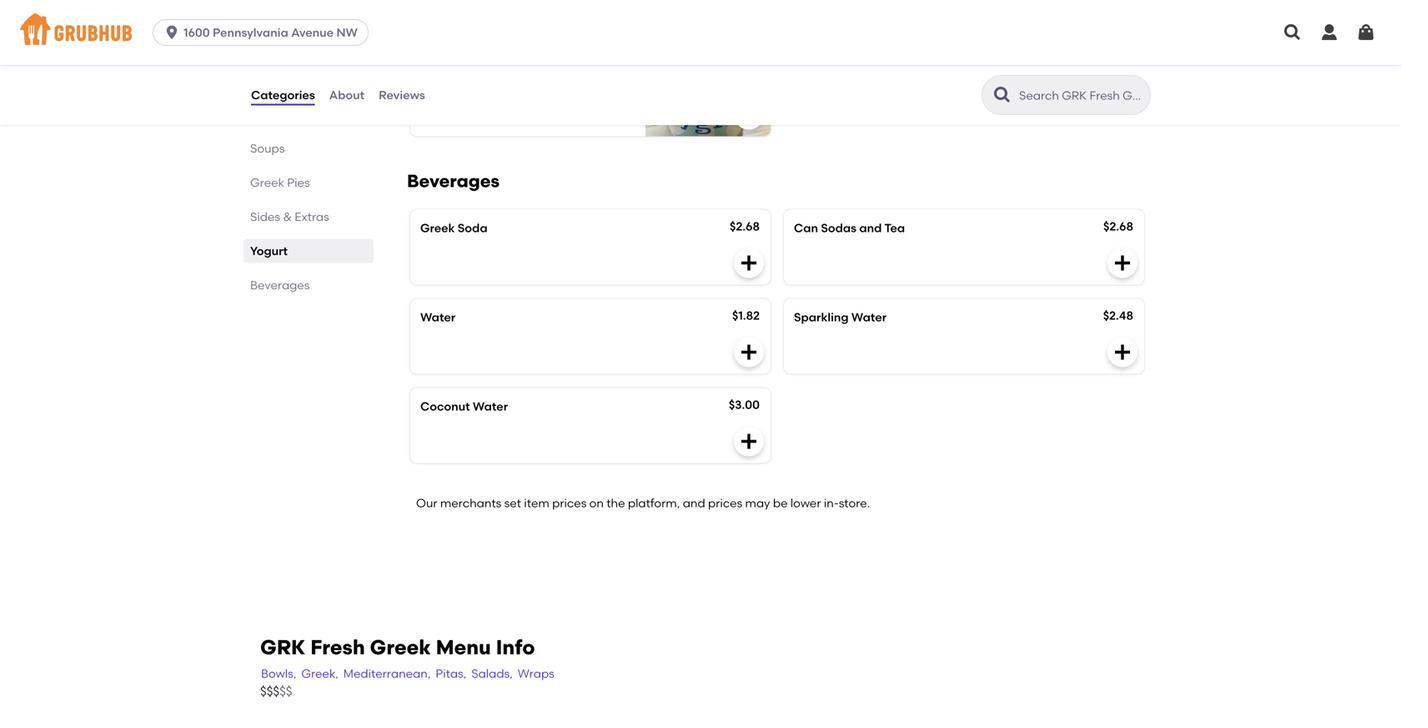 Task type: describe. For each thing, give the bounding box(es) containing it.
Search GRK Fresh Greek search field
[[1018, 88, 1145, 103]]

soups
[[250, 142, 285, 156]]

nutella,
[[548, 97, 592, 111]]

best
[[250, 5, 275, 19]]

water for sparkling water
[[852, 310, 887, 324]]

$3.00
[[729, 398, 760, 412]]

avenue
[[291, 25, 334, 40]]

grk
[[260, 636, 306, 660]]

pennsylvania
[[213, 25, 288, 40]]

of
[[597, 63, 608, 77]]

honey,
[[508, 97, 545, 111]]

pitas,
[[436, 667, 467, 681]]

toppings.
[[498, 63, 551, 77]]

fresh greek yogurt image
[[646, 28, 771, 136]]

merchants
[[440, 496, 502, 510]]

greek for greek pies
[[250, 176, 284, 190]]

coconut water
[[420, 399, 508, 414]]

sellers
[[277, 5, 314, 19]]

yogurt
[[250, 244, 288, 258]]

$$$$$
[[260, 685, 292, 700]]

1 prices from the left
[[552, 496, 587, 510]]

bowls
[[250, 107, 283, 122]]

0 horizontal spatial beverages
[[250, 278, 310, 293]]

almonds,
[[517, 80, 569, 94]]

water for coconut water
[[473, 399, 508, 414]]

svg image inside 1600 pennsylvania avenue nw button
[[164, 24, 180, 41]]

about
[[329, 88, 365, 102]]

wraps button
[[517, 665, 555, 683]]

with
[[462, 63, 486, 77]]

salads,
[[472, 667, 513, 681]]

grillers
[[302, 39, 341, 53]]

be
[[773, 496, 788, 510]]

2 prices from the left
[[708, 496, 743, 510]]

sparkling
[[794, 310, 849, 324]]

0 horizontal spatial water
[[420, 310, 456, 324]]

sparkling water
[[794, 310, 887, 324]]

item
[[524, 496, 550, 510]]

best sellers
[[250, 5, 314, 19]]

wraps
[[518, 667, 555, 681]]

in-
[[824, 496, 839, 510]]

yeeros
[[250, 39, 287, 53]]

categories
[[251, 88, 315, 102]]

greek, button
[[301, 665, 339, 683]]

$2.68 for greek soda
[[730, 219, 760, 233]]

$$$
[[260, 685, 280, 700]]

& for yeeros
[[290, 39, 299, 53]]

sides
[[250, 210, 280, 224]]

mediterranean,
[[344, 667, 431, 681]]

0 vertical spatial and
[[860, 221, 882, 235]]

main navigation navigation
[[0, 0, 1401, 65]]

about button
[[328, 65, 365, 125]]



Task type: locate. For each thing, give the bounding box(es) containing it.
2 vertical spatial greek
[[370, 636, 431, 660]]

0 horizontal spatial $2.68
[[730, 219, 760, 233]]

coconut
[[420, 399, 470, 414]]

sides & extras
[[250, 210, 329, 224]]

greek
[[250, 176, 284, 190], [420, 221, 455, 235], [370, 636, 431, 660]]

greek soda
[[420, 221, 488, 235]]

soda
[[458, 221, 488, 235]]

svg image for coconut water
[[739, 432, 759, 452]]

salted
[[420, 113, 455, 128]]

store.
[[839, 496, 870, 510]]

greek
[[473, 97, 505, 111]]

and
[[860, 221, 882, 235], [683, 496, 705, 510]]

1 horizontal spatial water
[[473, 399, 508, 414]]

lower
[[791, 496, 821, 510]]

water
[[420, 310, 456, 324], [852, 310, 887, 324], [473, 399, 508, 414]]

can
[[794, 221, 818, 235]]

1 horizontal spatial beverages
[[407, 170, 500, 192]]

$1.82
[[732, 309, 760, 323]]

and right platform,
[[683, 496, 705, 510]]

greek up the bowls, greek, mediterranean, pitas, salads, wraps
[[370, 636, 431, 660]]

our merchants set item prices on the platform, and prices may be lower in-store.
[[416, 496, 870, 510]]

2 horizontal spatial water
[[852, 310, 887, 324]]

greek left pies
[[250, 176, 284, 190]]

and left the tea
[[860, 221, 882, 235]]

caramel.
[[458, 113, 509, 128]]

& right yeeros
[[290, 39, 299, 53]]

beverages up the greek soda at the top left
[[407, 170, 500, 192]]

0 horizontal spatial and
[[683, 496, 705, 510]]

greek left soda
[[420, 221, 455, 235]]

coconut,
[[420, 97, 471, 111]]

salads
[[250, 73, 289, 87]]

beverages down "yogurt"
[[250, 278, 310, 293]]

walnuts,
[[420, 80, 467, 94]]

2
[[489, 63, 495, 77]]

menu
[[436, 636, 491, 660]]

svg image
[[1283, 23, 1303, 43], [164, 24, 180, 41], [739, 253, 759, 273], [739, 342, 759, 362]]

yeeros & grillers
[[250, 39, 341, 53]]

$2.68 for can sodas and tea
[[1104, 219, 1134, 233]]

on
[[590, 496, 604, 510]]

2 $2.68 from the left
[[1104, 219, 1134, 233]]

svg image
[[1320, 23, 1340, 43], [1356, 23, 1376, 43], [739, 105, 759, 125], [1113, 253, 1133, 273], [1113, 342, 1133, 362], [739, 432, 759, 452]]

1 horizontal spatial prices
[[708, 496, 743, 510]]

bowls, button
[[260, 665, 297, 683]]

extras
[[295, 210, 329, 224]]

prices left the may
[[708, 496, 743, 510]]

1 vertical spatial &
[[283, 210, 292, 224]]

reviews
[[379, 88, 425, 102]]

served with 2 toppings. choice of walnuts, roasted almonds, shredded coconut, greek honey, nutella, salted caramel.
[[420, 63, 626, 128]]

1600 pennsylvania avenue nw button
[[153, 19, 375, 46]]

pies
[[287, 176, 310, 190]]

1 horizontal spatial and
[[860, 221, 882, 235]]

1 horizontal spatial $2.68
[[1104, 219, 1134, 233]]

salads, button
[[471, 665, 514, 683]]

bowls, greek, mediterranean, pitas, salads, wraps
[[261, 667, 555, 681]]

nw
[[337, 25, 358, 40]]

bowls,
[[261, 667, 296, 681]]

1 vertical spatial greek
[[420, 221, 455, 235]]

our
[[416, 496, 438, 510]]

shredded
[[572, 80, 626, 94]]

1600 pennsylvania avenue nw
[[184, 25, 358, 40]]

svg image for served with 2 toppings. choice of walnuts, roasted almonds, shredded coconut, greek honey, nutella, salted caramel.
[[739, 105, 759, 125]]

greek for greek soda
[[420, 221, 455, 235]]

set
[[504, 496, 521, 510]]

svg image for can sodas and tea
[[1113, 253, 1133, 273]]

1600
[[184, 25, 210, 40]]

0 vertical spatial &
[[290, 39, 299, 53]]

served
[[420, 63, 459, 77]]

tea
[[885, 221, 905, 235]]

categories button
[[250, 65, 316, 125]]

info
[[496, 636, 535, 660]]

reviews button
[[378, 65, 426, 125]]

greek pies
[[250, 176, 310, 190]]

1 $2.68 from the left
[[730, 219, 760, 233]]

served with 2 toppings. choice of walnuts, roasted almonds, shredded coconut, greek honey, nutella, salted caramel. button
[[410, 28, 771, 136]]

$2.48
[[1103, 309, 1134, 323]]

prices
[[552, 496, 587, 510], [708, 496, 743, 510]]

0 vertical spatial beverages
[[407, 170, 500, 192]]

platform,
[[628, 496, 680, 510]]

sodas
[[821, 221, 857, 235]]

1 vertical spatial beverages
[[250, 278, 310, 293]]

may
[[745, 496, 770, 510]]

roasted
[[470, 80, 514, 94]]

prices left the on
[[552, 496, 587, 510]]

fresh
[[311, 636, 365, 660]]

$2.68
[[730, 219, 760, 233], [1104, 219, 1134, 233]]

0 vertical spatial greek
[[250, 176, 284, 190]]

pitas, button
[[435, 665, 467, 683]]

&
[[290, 39, 299, 53], [283, 210, 292, 224]]

& right sides
[[283, 210, 292, 224]]

& for sides
[[283, 210, 292, 224]]

beverages
[[407, 170, 500, 192], [250, 278, 310, 293]]

mediterranean, button
[[343, 665, 432, 683]]

grk fresh greek menu info
[[260, 636, 535, 660]]

the
[[607, 496, 625, 510]]

1 vertical spatial and
[[683, 496, 705, 510]]

greek,
[[301, 667, 339, 681]]

0 horizontal spatial prices
[[552, 496, 587, 510]]

can sodas and tea
[[794, 221, 905, 235]]

search icon image
[[993, 85, 1013, 105]]

choice
[[554, 63, 594, 77]]

svg image for sparkling water
[[1113, 342, 1133, 362]]



Task type: vqa. For each thing, say whether or not it's contained in the screenshot.
'(195)' to the bottom
no



